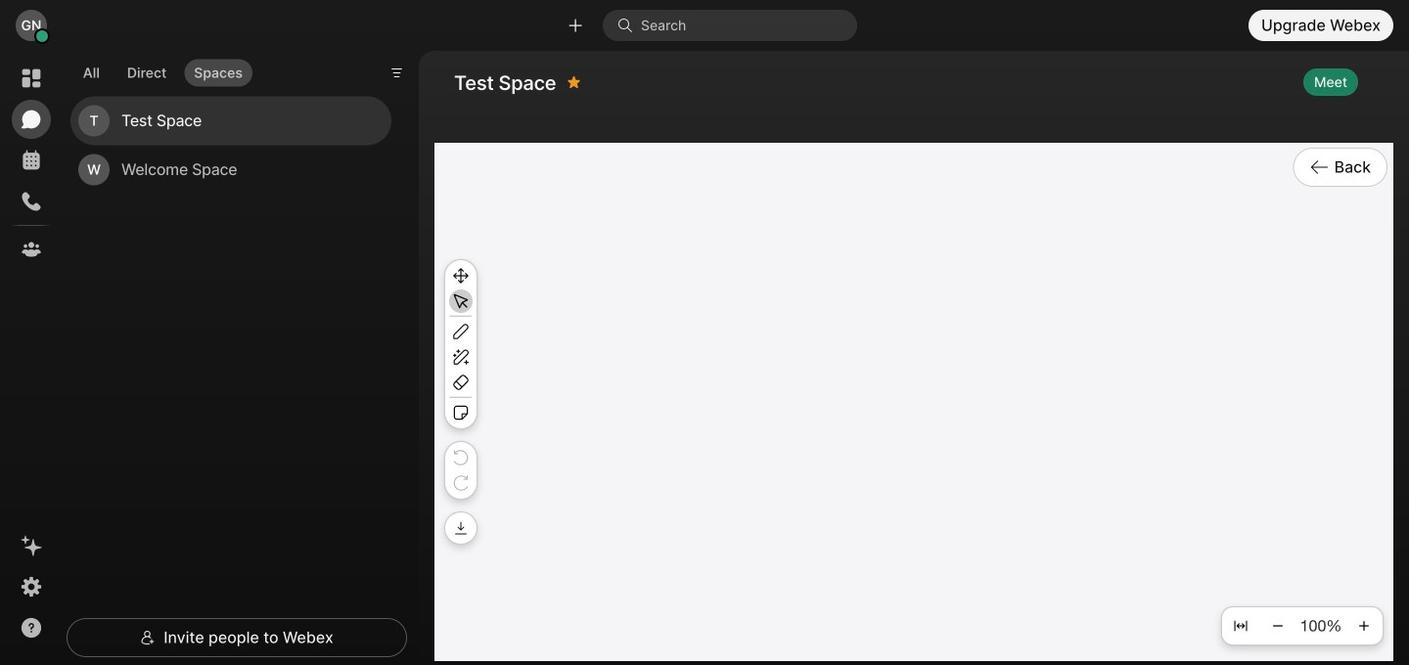 Task type: locate. For each thing, give the bounding box(es) containing it.
webex tab list
[[12, 59, 51, 269]]

navigation
[[0, 51, 63, 665]]

tab list
[[68, 47, 257, 92]]



Task type: describe. For each thing, give the bounding box(es) containing it.
welcome space list item
[[70, 145, 391, 194]]

test space list item
[[70, 96, 391, 145]]



Task type: vqa. For each thing, say whether or not it's contained in the screenshot.
navigation
yes



